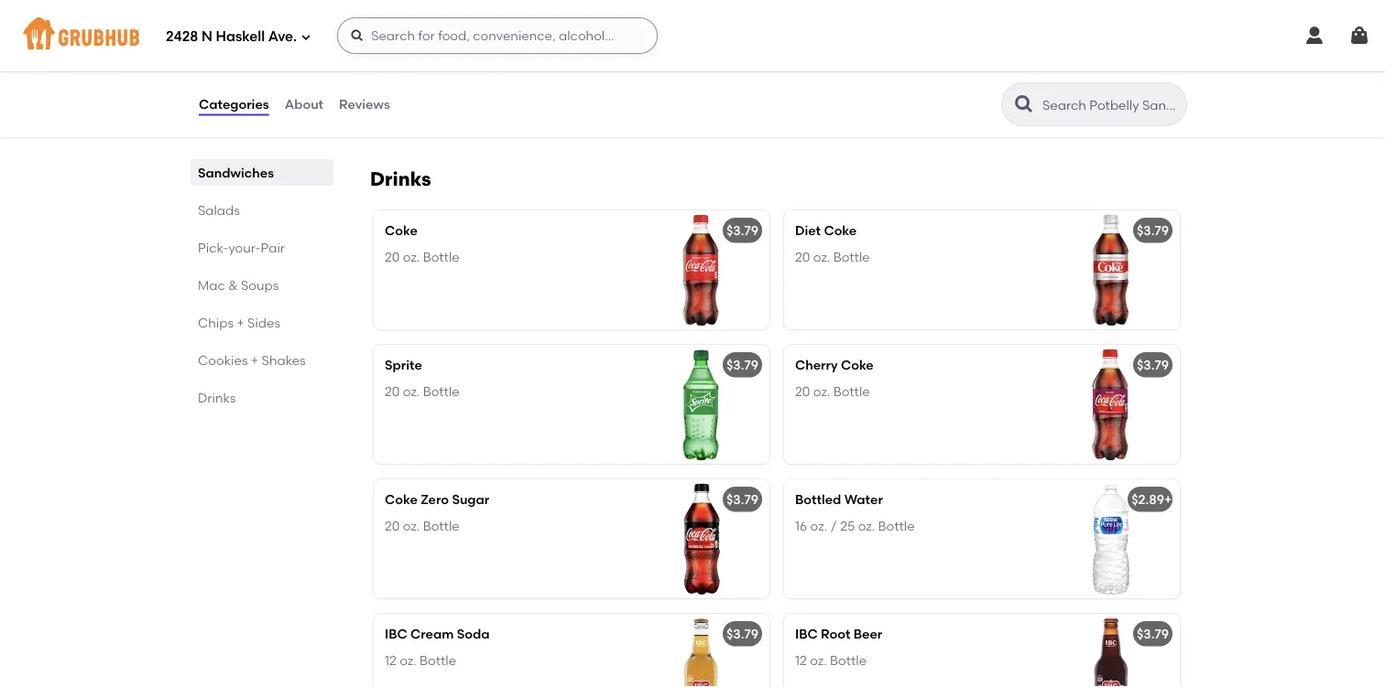Task type: describe. For each thing, give the bounding box(es) containing it.
Search for food, convenience, alcohol... search field
[[337, 17, 658, 54]]

$3.79 for sprite
[[726, 358, 759, 373]]

+ for sides
[[237, 315, 244, 331]]

soups
[[241, 278, 279, 293]]

your-
[[228, 240, 261, 256]]

$3.79 for coke
[[726, 223, 759, 239]]

reviews button
[[338, 71, 391, 137]]

sandwiches tab
[[198, 163, 326, 182]]

bottle for coke
[[423, 249, 460, 265]]

drinks tab
[[198, 388, 326, 408]]

made with hand-dipped ice cream
[[385, 48, 601, 64]]

chips + sides tab
[[198, 313, 326, 333]]

coke zero sugar
[[385, 492, 489, 508]]

oz. for coke zero sugar
[[403, 518, 420, 534]]

diet
[[795, 223, 821, 239]]

oz. for diet coke
[[813, 249, 830, 265]]

2428 n haskell ave.
[[166, 29, 297, 45]]

zero
[[421, 492, 449, 508]]

shake
[[458, 22, 496, 38]]

chips + sides
[[198, 315, 280, 331]]

sprite
[[385, 358, 422, 373]]

oz. for sprite
[[403, 384, 420, 399]]

20 oz. bottle for coke
[[385, 249, 460, 265]]

diet coke
[[795, 223, 857, 239]]

categories button
[[198, 71, 270, 137]]

strawberry shake
[[385, 22, 496, 38]]

20 oz. bottle for cherry coke
[[795, 384, 870, 399]]

2 horizontal spatial svg image
[[1348, 25, 1370, 47]]

16
[[795, 518, 807, 534]]

20 oz. bottle for sprite
[[385, 384, 460, 399]]

pick-
[[198, 240, 228, 256]]

Search Potbelly Sandwich Works search field
[[1041, 96, 1181, 114]]

20 for coke
[[385, 249, 400, 265]]

oz. for ibc cream soda
[[400, 653, 417, 669]]

mac
[[198, 278, 225, 293]]

$3.79 for diet coke
[[1137, 223, 1169, 239]]

2428
[[166, 29, 198, 45]]

oz. for ibc root beer
[[810, 653, 827, 669]]

oz. for bottled water
[[810, 518, 827, 534]]

1 horizontal spatial svg image
[[1304, 25, 1326, 47]]

bottled water image
[[1042, 480, 1180, 599]]

2 horizontal spatial +
[[1164, 492, 1172, 508]]

20 for cherry coke
[[795, 384, 810, 399]]

cherry
[[795, 358, 838, 373]]

vanilla shake image
[[1042, 10, 1180, 129]]

coke zero sugar image
[[632, 480, 770, 599]]

oz. for coke
[[403, 249, 420, 265]]

ibc for ibc root beer
[[795, 627, 818, 643]]

ibc cream soda image
[[632, 615, 770, 688]]

sugar
[[452, 492, 489, 508]]

categories
[[199, 97, 269, 112]]

about button
[[284, 71, 324, 137]]

12 for ibc root beer
[[795, 653, 807, 669]]

sandwiches
[[198, 165, 274, 180]]

strawberry
[[385, 22, 454, 38]]

cookies
[[198, 353, 248, 368]]

cream
[[410, 627, 454, 643]]

$3.79 for cherry coke
[[1137, 358, 1169, 373]]

ibc root beer image
[[1042, 615, 1180, 688]]

$3.79 for ibc cream soda
[[726, 627, 759, 643]]

strawberry shake image
[[632, 10, 770, 129]]

oz. for cherry coke
[[813, 384, 830, 399]]

ibc cream soda
[[385, 627, 490, 643]]

sides
[[247, 315, 280, 331]]

shakes
[[262, 353, 306, 368]]

cookies + shakes
[[198, 353, 306, 368]]

pick-your-pair
[[198, 240, 285, 256]]



Task type: locate. For each thing, give the bounding box(es) containing it.
20 oz. bottle
[[385, 249, 460, 265], [795, 249, 870, 265], [385, 384, 460, 399], [795, 384, 870, 399], [385, 518, 460, 534]]

1 horizontal spatial +
[[251, 353, 259, 368]]

2 12 from the left
[[795, 653, 807, 669]]

12 down ibc cream soda
[[385, 653, 397, 669]]

cherry coke
[[795, 358, 874, 373]]

sprite image
[[632, 345, 770, 464]]

0 horizontal spatial +
[[237, 315, 244, 331]]

1 12 from the left
[[385, 653, 397, 669]]

n
[[202, 29, 212, 45]]

bottle for coke zero sugar
[[423, 518, 460, 534]]

search icon image
[[1013, 93, 1035, 115]]

ibc root beer
[[795, 627, 882, 643]]

salads tab
[[198, 201, 326, 220]]

cherry coke image
[[1042, 345, 1180, 464]]

12 down ibc root beer
[[795, 653, 807, 669]]

20 for sprite
[[385, 384, 400, 399]]

about
[[285, 97, 323, 112]]

12 oz. bottle down root on the right of page
[[795, 653, 867, 669]]

+ for shakes
[[251, 353, 259, 368]]

12 for ibc cream soda
[[385, 653, 397, 669]]

ave.
[[268, 29, 297, 45]]

bottle for cherry coke
[[833, 384, 870, 399]]

root
[[821, 627, 850, 643]]

20 for coke zero sugar
[[385, 518, 400, 534]]

bottle for ibc root beer
[[830, 653, 867, 669]]

+ inside "tab"
[[237, 315, 244, 331]]

1 horizontal spatial drinks
[[370, 168, 431, 191]]

ice
[[538, 48, 557, 64]]

+ inside tab
[[251, 353, 259, 368]]

25
[[840, 518, 855, 534]]

20 oz. bottle for coke zero sugar
[[385, 518, 460, 534]]

bottle for sprite
[[423, 384, 460, 399]]

2 12 oz. bottle from the left
[[795, 653, 867, 669]]

$2.89
[[1132, 492, 1164, 508]]

0 vertical spatial +
[[237, 315, 244, 331]]

pick-your-pair tab
[[198, 238, 326, 257]]

2 ibc from the left
[[795, 627, 818, 643]]

with
[[424, 48, 450, 64]]

water
[[844, 492, 883, 508]]

0 horizontal spatial svg image
[[301, 32, 312, 43]]

12 oz. bottle down cream
[[385, 653, 456, 669]]

pair
[[261, 240, 285, 256]]

0 horizontal spatial 12 oz. bottle
[[385, 653, 456, 669]]

drinks inside tab
[[198, 390, 236, 406]]

diet coke image
[[1042, 211, 1180, 330]]

0 vertical spatial drinks
[[370, 168, 431, 191]]

1 horizontal spatial 12 oz. bottle
[[795, 653, 867, 669]]

bottle for ibc cream soda
[[420, 653, 456, 669]]

bottled water
[[795, 492, 883, 508]]

coke
[[385, 223, 418, 239], [824, 223, 857, 239], [841, 358, 874, 373], [385, 492, 418, 508]]

drinks down cookies
[[198, 390, 236, 406]]

1 12 oz. bottle from the left
[[385, 653, 456, 669]]

0 horizontal spatial ibc
[[385, 627, 407, 643]]

mac & soups tab
[[198, 276, 326, 295]]

12 oz. bottle
[[385, 653, 456, 669], [795, 653, 867, 669]]

20 oz. bottle for diet coke
[[795, 249, 870, 265]]

chips
[[198, 315, 234, 331]]

drinks
[[370, 168, 431, 191], [198, 390, 236, 406]]

reviews
[[339, 97, 390, 112]]

cream
[[560, 48, 601, 64]]

ibc for ibc cream soda
[[385, 627, 407, 643]]

haskell
[[216, 29, 265, 45]]

coke image
[[632, 211, 770, 330]]

oz.
[[403, 249, 420, 265], [813, 249, 830, 265], [403, 384, 420, 399], [813, 384, 830, 399], [403, 518, 420, 534], [810, 518, 827, 534], [858, 518, 875, 534], [400, 653, 417, 669], [810, 653, 827, 669]]

svg image
[[350, 28, 365, 43]]

1 horizontal spatial 12
[[795, 653, 807, 669]]

1 vertical spatial drinks
[[198, 390, 236, 406]]

0 horizontal spatial 12
[[385, 653, 397, 669]]

drinks down reviews button
[[370, 168, 431, 191]]

$3.79 for coke zero sugar
[[726, 492, 759, 508]]

20
[[385, 249, 400, 265], [795, 249, 810, 265], [385, 384, 400, 399], [795, 384, 810, 399], [385, 518, 400, 534]]

12 oz. bottle for cream
[[385, 653, 456, 669]]

$2.89 +
[[1132, 492, 1172, 508]]

dipped
[[491, 48, 535, 64]]

&
[[228, 278, 238, 293]]

bottle for diet coke
[[833, 249, 870, 265]]

ibc
[[385, 627, 407, 643], [795, 627, 818, 643]]

salads
[[198, 202, 240, 218]]

12
[[385, 653, 397, 669], [795, 653, 807, 669]]

0 horizontal spatial drinks
[[198, 390, 236, 406]]

main navigation navigation
[[0, 0, 1385, 71]]

1 ibc from the left
[[385, 627, 407, 643]]

bottle
[[423, 249, 460, 265], [833, 249, 870, 265], [423, 384, 460, 399], [833, 384, 870, 399], [423, 518, 460, 534], [878, 518, 915, 534], [420, 653, 456, 669], [830, 653, 867, 669]]

20 for diet coke
[[795, 249, 810, 265]]

ibc left root on the right of page
[[795, 627, 818, 643]]

16 oz. / 25 oz. bottle
[[795, 518, 915, 534]]

+
[[237, 315, 244, 331], [251, 353, 259, 368], [1164, 492, 1172, 508]]

/
[[830, 518, 837, 534]]

bottled
[[795, 492, 841, 508]]

hand-
[[453, 48, 491, 64]]

mac & soups
[[198, 278, 279, 293]]

ibc left cream
[[385, 627, 407, 643]]

beer
[[854, 627, 882, 643]]

12 oz. bottle for root
[[795, 653, 867, 669]]

svg image
[[1304, 25, 1326, 47], [1348, 25, 1370, 47], [301, 32, 312, 43]]

cookies + shakes tab
[[198, 351, 326, 370]]

$3.79
[[726, 223, 759, 239], [1137, 223, 1169, 239], [726, 358, 759, 373], [1137, 358, 1169, 373], [726, 492, 759, 508], [726, 627, 759, 643], [1137, 627, 1169, 643]]

2 vertical spatial +
[[1164, 492, 1172, 508]]

made
[[385, 48, 420, 64]]

$3.79 for ibc root beer
[[1137, 627, 1169, 643]]

1 horizontal spatial ibc
[[795, 627, 818, 643]]

soda
[[457, 627, 490, 643]]

1 vertical spatial +
[[251, 353, 259, 368]]



Task type: vqa. For each thing, say whether or not it's contained in the screenshot.
topmost +
yes



